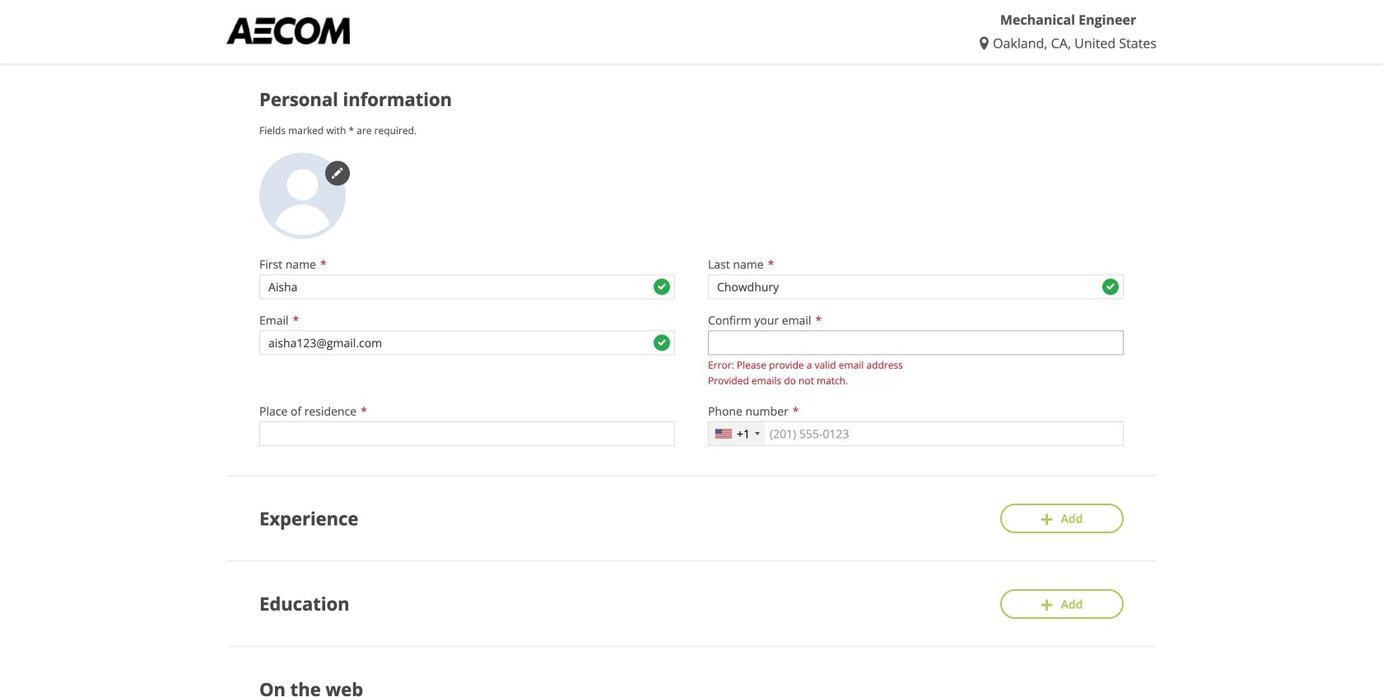 Task type: describe. For each thing, give the bounding box(es) containing it.
aecom logo image
[[226, 17, 350, 44]]

location image
[[980, 37, 993, 50]]



Task type: vqa. For each thing, say whether or not it's contained in the screenshot.
"CITY OF NEW YORK LOGO"
no



